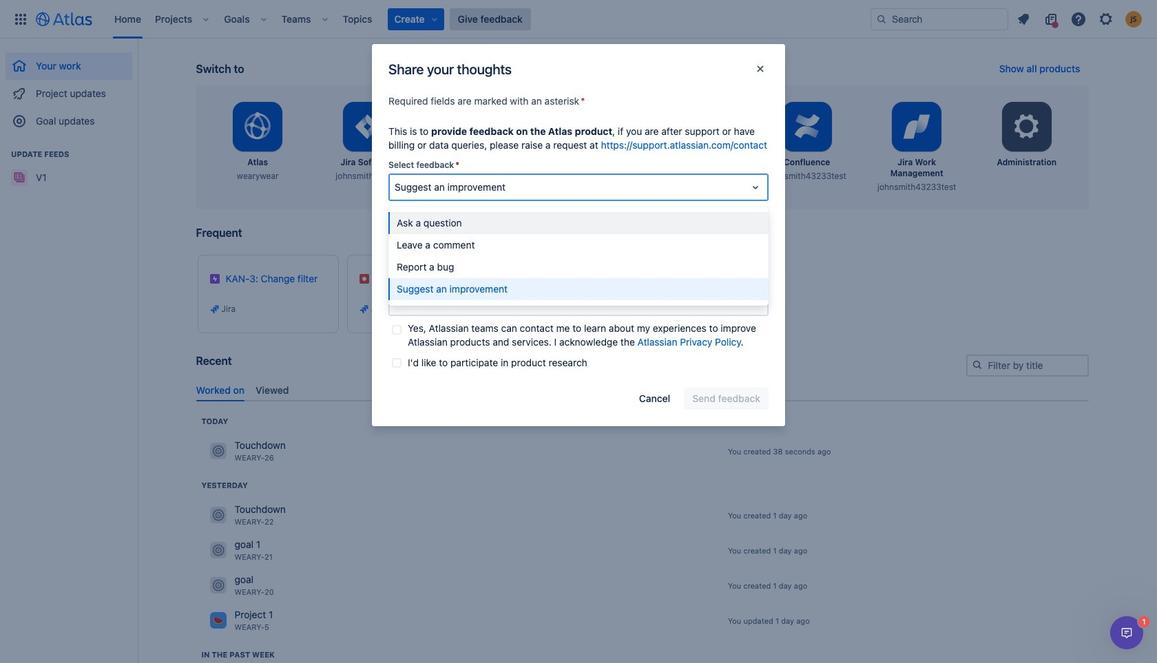 Task type: vqa. For each thing, say whether or not it's contained in the screenshot.
the middle townsquare icon
no



Task type: describe. For each thing, give the bounding box(es) containing it.
settings image
[[1011, 110, 1044, 143]]

2 heading from the top
[[202, 480, 248, 491]]

search image
[[972, 360, 983, 371]]

top element
[[8, 0, 871, 38]]

1 townsquare image from the top
[[210, 543, 226, 559]]

1 jira image from the left
[[209, 304, 220, 315]]

Search field
[[871, 8, 1009, 30]]

open image
[[748, 179, 764, 196]]



Task type: locate. For each thing, give the bounding box(es) containing it.
1 vertical spatial townsquare image
[[210, 578, 226, 594]]

3 heading from the top
[[202, 650, 275, 661]]

heading
[[202, 416, 228, 427], [202, 480, 248, 491], [202, 650, 275, 661]]

1 heading from the top
[[202, 416, 228, 427]]

1 group from the top
[[6, 39, 132, 139]]

townsquare image
[[210, 543, 226, 559], [210, 578, 226, 594], [210, 613, 226, 630]]

tab list
[[191, 379, 1095, 402]]

banner
[[0, 0, 1158, 39]]

townsquare image for second heading from the bottom of the page
[[210, 508, 226, 524]]

dialog
[[1111, 617, 1144, 650]]

1 vertical spatial heading
[[202, 480, 248, 491]]

2 jira image from the left
[[359, 304, 370, 315]]

close modal image
[[753, 61, 769, 77]]

1 horizontal spatial jira image
[[359, 304, 370, 315]]

1 jira image from the left
[[209, 304, 220, 315]]

1 townsquare image from the top
[[210, 443, 226, 460]]

townsquare image
[[210, 443, 226, 460], [210, 508, 226, 524]]

3 townsquare image from the top
[[210, 613, 226, 630]]

0 vertical spatial townsquare image
[[210, 543, 226, 559]]

Filter by title field
[[968, 356, 1088, 376]]

None text field
[[395, 181, 398, 194], [389, 223, 769, 316], [395, 181, 398, 194], [389, 223, 769, 316]]

2 jira image from the left
[[359, 304, 370, 315]]

0 vertical spatial heading
[[202, 416, 228, 427]]

1 vertical spatial townsquare image
[[210, 508, 226, 524]]

help image
[[1071, 11, 1088, 27]]

2 townsquare image from the top
[[210, 578, 226, 594]]

2 townsquare image from the top
[[210, 508, 226, 524]]

0 horizontal spatial jira image
[[209, 304, 220, 315]]

2 vertical spatial townsquare image
[[210, 613, 226, 630]]

jira image
[[209, 304, 220, 315], [359, 304, 370, 315]]

2 group from the top
[[6, 135, 132, 196]]

search image
[[877, 13, 888, 24]]

1 horizontal spatial jira image
[[359, 304, 370, 315]]

jira image
[[209, 304, 220, 315], [359, 304, 370, 315]]

None search field
[[871, 8, 1009, 30]]

2 vertical spatial heading
[[202, 650, 275, 661]]

0 horizontal spatial jira image
[[209, 304, 220, 315]]

0 vertical spatial townsquare image
[[210, 443, 226, 460]]

townsquare image for first heading from the top
[[210, 443, 226, 460]]

group
[[6, 39, 132, 139], [6, 135, 132, 196]]



